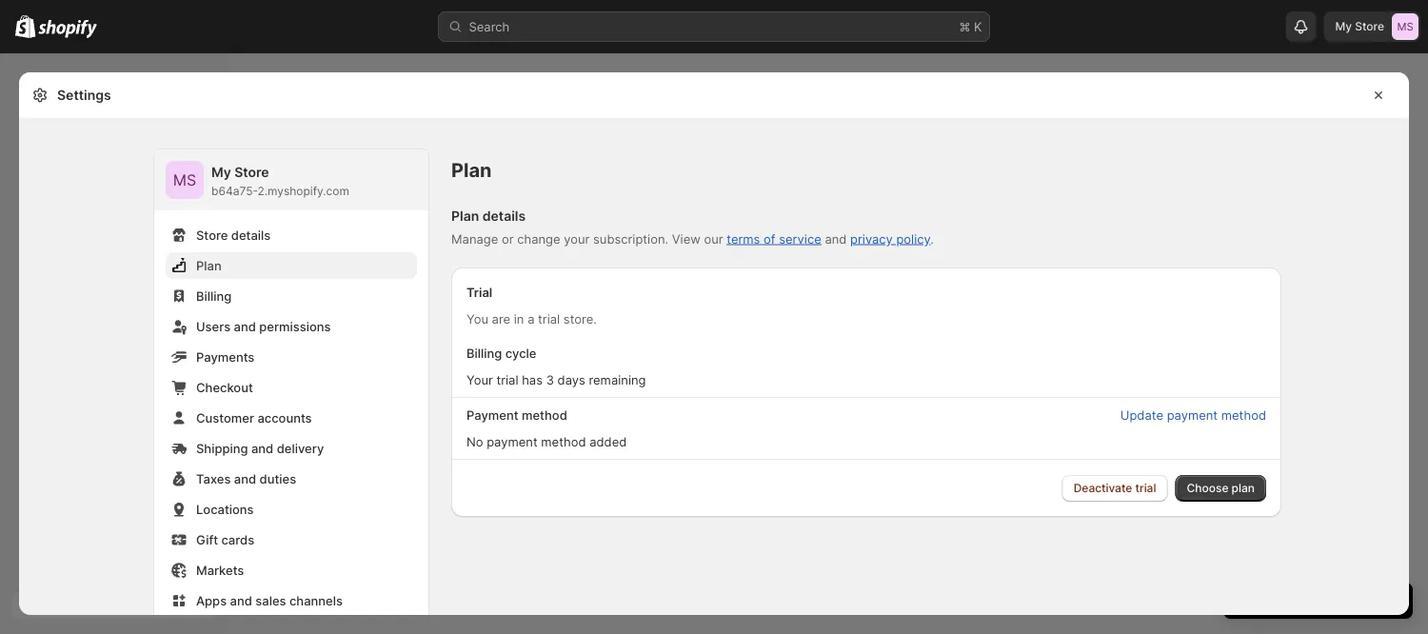 Task type: locate. For each thing, give the bounding box(es) containing it.
1 vertical spatial details
[[231, 228, 271, 242]]

your
[[564, 231, 590, 246]]

details down b64a75-
[[231, 228, 271, 242]]

1 horizontal spatial my
[[1335, 20, 1352, 33]]

plan
[[1232, 481, 1255, 495]]

billing
[[196, 289, 232, 303], [467, 346, 502, 360]]

dialog
[[1417, 72, 1428, 634]]

and
[[825, 231, 847, 246], [234, 319, 256, 334], [251, 441, 273, 456], [234, 471, 256, 486], [230, 593, 252, 608]]

shopify image
[[38, 19, 97, 39]]

my for my store b64a75-2.myshopify.com
[[211, 164, 231, 180]]

0 vertical spatial my
[[1335, 20, 1352, 33]]

no
[[467, 434, 483, 449]]

my store image
[[1392, 13, 1419, 40], [166, 161, 204, 199]]

1 vertical spatial my store image
[[166, 161, 204, 199]]

store
[[1355, 20, 1384, 33], [234, 164, 269, 180], [196, 228, 228, 242]]

details inside 'plan details manage or change your subscription. view our terms of service and privacy policy .'
[[482, 208, 526, 224]]

terms
[[727, 231, 760, 246]]

method up plan
[[1221, 408, 1266, 422]]

details for plan
[[482, 208, 526, 224]]

and right taxes
[[234, 471, 256, 486]]

checkout link
[[166, 374, 417, 401]]

2 horizontal spatial trial
[[1135, 481, 1156, 495]]

details for store
[[231, 228, 271, 242]]

2 vertical spatial plan
[[196, 258, 222, 273]]

plan link
[[166, 252, 417, 279]]

gift cards
[[196, 532, 254, 547]]

2.myshopify.com
[[258, 184, 349, 198]]

and right users
[[234, 319, 256, 334]]

billing up users
[[196, 289, 232, 303]]

and right apps
[[230, 593, 252, 608]]

1 horizontal spatial trial
[[538, 311, 560, 326]]

1 vertical spatial billing
[[467, 346, 502, 360]]

method
[[522, 408, 567, 422], [1221, 408, 1266, 422], [541, 434, 586, 449]]

1 horizontal spatial details
[[482, 208, 526, 224]]

shipping and delivery
[[196, 441, 324, 456]]

payment
[[467, 408, 518, 422]]

added
[[590, 434, 627, 449]]

users and permissions
[[196, 319, 331, 334]]

customer accounts
[[196, 410, 312, 425]]

0 horizontal spatial my store image
[[166, 161, 204, 199]]

privacy
[[850, 231, 893, 246]]

3
[[546, 372, 554, 387]]

apps and sales channels link
[[166, 587, 417, 614]]

billing inside the 'shop settings menu' 'element'
[[196, 289, 232, 303]]

details
[[482, 208, 526, 224], [231, 228, 271, 242]]

store inside my store b64a75-2.myshopify.com
[[234, 164, 269, 180]]

payment
[[1167, 408, 1218, 422], [487, 434, 538, 449]]

store for my store
[[1355, 20, 1384, 33]]

trial
[[467, 285, 492, 299]]

trial right the a
[[538, 311, 560, 326]]

your trial has 3 days remaining
[[467, 372, 646, 387]]

my store
[[1335, 20, 1384, 33]]

1 horizontal spatial my store image
[[1392, 13, 1419, 40]]

trial
[[538, 311, 560, 326], [496, 372, 518, 387], [1135, 481, 1156, 495]]

1 vertical spatial trial
[[496, 372, 518, 387]]

trial right deactivate
[[1135, 481, 1156, 495]]

1 horizontal spatial store
[[234, 164, 269, 180]]

method left added
[[541, 434, 586, 449]]

trial left has
[[496, 372, 518, 387]]

0 vertical spatial store
[[1355, 20, 1384, 33]]

payment for update
[[1167, 408, 1218, 422]]

my store image right my store
[[1392, 13, 1419, 40]]

billing for billing
[[196, 289, 232, 303]]

my store image inside the 'shop settings menu' 'element'
[[166, 161, 204, 199]]

1 vertical spatial plan
[[451, 208, 479, 224]]

plan details manage or change your subscription. view our terms of service and privacy policy .
[[451, 208, 934, 246]]

1 horizontal spatial payment
[[1167, 408, 1218, 422]]

⌘ k
[[959, 19, 982, 34]]

0 vertical spatial details
[[482, 208, 526, 224]]

markets
[[196, 563, 244, 577]]

my
[[1335, 20, 1352, 33], [211, 164, 231, 180]]

payment down payment method at the bottom left of the page
[[487, 434, 538, 449]]

shopify image
[[15, 15, 35, 38]]

cycle
[[505, 346, 536, 360]]

0 vertical spatial billing
[[196, 289, 232, 303]]

0 horizontal spatial trial
[[496, 372, 518, 387]]

and for permissions
[[234, 319, 256, 334]]

permissions
[[259, 319, 331, 334]]

my store b64a75-2.myshopify.com
[[211, 164, 349, 198]]

0 horizontal spatial my
[[211, 164, 231, 180]]

checkout
[[196, 380, 253, 395]]

0 vertical spatial my store image
[[1392, 13, 1419, 40]]

users
[[196, 319, 231, 334]]

0 vertical spatial payment
[[1167, 408, 1218, 422]]

store for my store b64a75-2.myshopify.com
[[234, 164, 269, 180]]

choose
[[1187, 481, 1229, 495]]

my for my store
[[1335, 20, 1352, 33]]

locations link
[[166, 496, 417, 523]]

and right service
[[825, 231, 847, 246]]

accounts
[[257, 410, 312, 425]]

deactivate trial button
[[1062, 475, 1168, 502]]

0 horizontal spatial details
[[231, 228, 271, 242]]

2 vertical spatial trial
[[1135, 481, 1156, 495]]

deactivate trial
[[1074, 481, 1156, 495]]

a
[[528, 311, 535, 326]]

0 vertical spatial trial
[[538, 311, 560, 326]]

payment right update
[[1167, 408, 1218, 422]]

cards
[[221, 532, 254, 547]]

1 horizontal spatial billing
[[467, 346, 502, 360]]

billing up your
[[467, 346, 502, 360]]

plan
[[451, 159, 492, 182], [451, 208, 479, 224], [196, 258, 222, 273]]

ms button
[[166, 161, 204, 199]]

my store image left b64a75-
[[166, 161, 204, 199]]

0 horizontal spatial payment
[[487, 434, 538, 449]]

trial inside button
[[1135, 481, 1156, 495]]

1 vertical spatial store
[[234, 164, 269, 180]]

my inside my store b64a75-2.myshopify.com
[[211, 164, 231, 180]]

details inside the 'shop settings menu' 'element'
[[231, 228, 271, 242]]

sales
[[255, 593, 286, 608]]

are
[[492, 311, 510, 326]]

billing cycle
[[467, 346, 536, 360]]

k
[[974, 19, 982, 34]]

details up or
[[482, 208, 526, 224]]

plan inside "link"
[[196, 258, 222, 273]]

method for update payment method
[[1221, 408, 1266, 422]]

2 horizontal spatial store
[[1355, 20, 1384, 33]]

0 horizontal spatial store
[[196, 228, 228, 242]]

1 vertical spatial my
[[211, 164, 231, 180]]

and down the customer accounts
[[251, 441, 273, 456]]

policy
[[896, 231, 931, 246]]

1 vertical spatial payment
[[487, 434, 538, 449]]

method up no payment method added
[[522, 408, 567, 422]]

terms of service link
[[727, 231, 821, 246]]

0 horizontal spatial billing
[[196, 289, 232, 303]]



Task type: vqa. For each thing, say whether or not it's contained in the screenshot.
You
yes



Task type: describe. For each thing, give the bounding box(es) containing it.
gift
[[196, 532, 218, 547]]

payments link
[[166, 344, 417, 370]]

0 vertical spatial plan
[[451, 159, 492, 182]]

view
[[672, 231, 701, 246]]

in
[[514, 311, 524, 326]]

taxes and duties link
[[166, 466, 417, 492]]

shop settings menu element
[[154, 149, 428, 634]]

taxes and duties
[[196, 471, 296, 486]]

choose plan
[[1187, 481, 1255, 495]]

payment method
[[467, 408, 567, 422]]

customer
[[196, 410, 254, 425]]

⌘
[[959, 19, 971, 34]]

change
[[517, 231, 560, 246]]

2 vertical spatial store
[[196, 228, 228, 242]]

you are in a trial store.
[[467, 311, 597, 326]]

deactivate
[[1074, 481, 1132, 495]]

trial for your
[[496, 372, 518, 387]]

choose plan link
[[1175, 475, 1266, 502]]

and for delivery
[[251, 441, 273, 456]]

payment for no
[[487, 434, 538, 449]]

privacy policy link
[[850, 231, 931, 246]]

update payment method link
[[1109, 402, 1278, 428]]

customer accounts link
[[166, 405, 417, 431]]

subscription.
[[593, 231, 669, 246]]

or
[[502, 231, 514, 246]]

you
[[467, 311, 488, 326]]

shipping and delivery link
[[166, 435, 417, 462]]

duties
[[260, 471, 296, 486]]

trial for deactivate
[[1135, 481, 1156, 495]]

store.
[[564, 311, 597, 326]]

markets link
[[166, 557, 417, 584]]

method for no payment method added
[[541, 434, 586, 449]]

of
[[764, 231, 776, 246]]

billing link
[[166, 283, 417, 309]]

days
[[558, 372, 585, 387]]

locations
[[196, 502, 254, 517]]

has
[[522, 372, 543, 387]]

store details link
[[166, 222, 417, 249]]

update
[[1120, 408, 1164, 422]]

service
[[779, 231, 821, 246]]

settings dialog
[[19, 72, 1409, 634]]

update payment method
[[1120, 408, 1266, 422]]

and for duties
[[234, 471, 256, 486]]

and for sales
[[230, 593, 252, 608]]

remaining
[[589, 372, 646, 387]]

b64a75-
[[211, 184, 258, 198]]

payments
[[196, 349, 255, 364]]

shipping
[[196, 441, 248, 456]]

our
[[704, 231, 723, 246]]

channels
[[289, 593, 343, 608]]

no payment method added
[[467, 434, 627, 449]]

taxes
[[196, 471, 231, 486]]

billing for billing cycle
[[467, 346, 502, 360]]

and inside 'plan details manage or change your subscription. view our terms of service and privacy policy .'
[[825, 231, 847, 246]]

.
[[931, 231, 934, 246]]

store details
[[196, 228, 271, 242]]

gift cards link
[[166, 527, 417, 553]]

manage
[[451, 231, 498, 246]]

users and permissions link
[[166, 313, 417, 340]]

delivery
[[277, 441, 324, 456]]

apps
[[196, 593, 227, 608]]

settings
[[57, 87, 111, 103]]

apps and sales channels
[[196, 593, 343, 608]]

search
[[469, 19, 510, 34]]

your
[[467, 372, 493, 387]]

plan inside 'plan details manage or change your subscription. view our terms of service and privacy policy .'
[[451, 208, 479, 224]]



